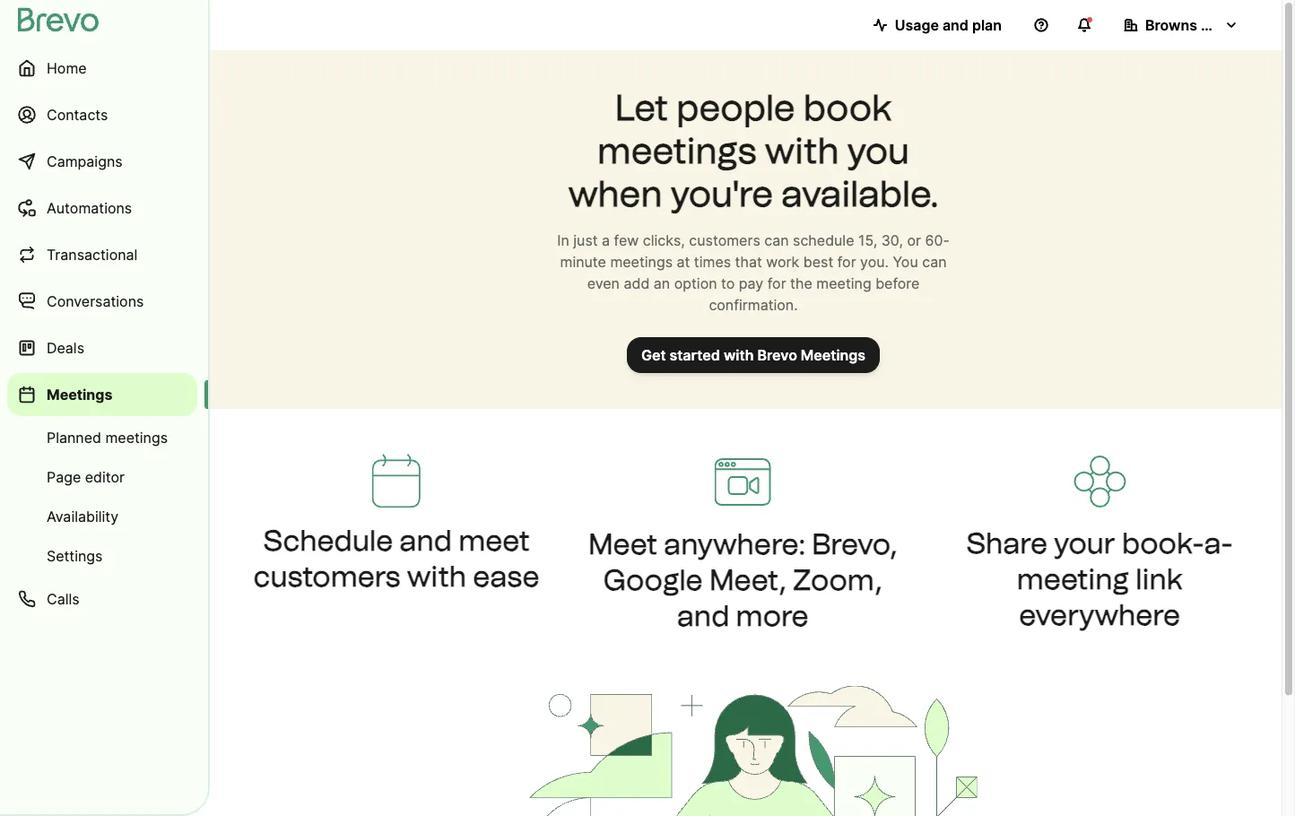 Task type: describe. For each thing, give the bounding box(es) containing it.
schedule
[[793, 232, 855, 249]]

people
[[677, 86, 796, 129]]

with inside button
[[724, 346, 754, 364]]

home link
[[7, 47, 197, 90]]

meet anywhere: brevo, google meet, zoom, and more
[[589, 527, 898, 633]]

option
[[675, 275, 718, 292]]

a
[[602, 232, 610, 249]]

that
[[735, 253, 763, 271]]

meet
[[589, 527, 658, 561]]

automations link
[[7, 187, 197, 230]]

browns enterprise
[[1146, 16, 1273, 34]]

you're
[[671, 172, 774, 215]]

editor
[[85, 468, 125, 486]]

conversations
[[47, 293, 144, 310]]

available.
[[782, 172, 939, 215]]

campaigns
[[47, 153, 123, 170]]

you.
[[861, 253, 889, 271]]

just
[[574, 232, 598, 249]]

deals
[[47, 339, 84, 357]]

automations
[[47, 199, 132, 217]]

usage and plan
[[895, 16, 1002, 34]]

0 horizontal spatial can
[[765, 232, 789, 249]]

transactional link
[[7, 233, 197, 276]]

1 vertical spatial for
[[768, 275, 787, 292]]

meeting inside share your book-a- meeting link everywhere
[[1017, 562, 1130, 596]]

campaigns link
[[7, 140, 197, 183]]

page editor
[[47, 468, 125, 486]]

you
[[848, 129, 910, 172]]

calls link
[[7, 578, 197, 621]]

availability link
[[7, 499, 197, 535]]

and for schedule
[[400, 524, 452, 558]]

usage and plan button
[[859, 7, 1017, 43]]

before
[[876, 275, 920, 292]]

few
[[614, 232, 639, 249]]

to
[[722, 275, 735, 292]]

planned meetings
[[47, 429, 168, 446]]

link
[[1136, 562, 1183, 596]]

meet,
[[710, 563, 787, 597]]

or
[[908, 232, 922, 249]]

browns
[[1146, 16, 1198, 34]]

transactional
[[47, 246, 138, 263]]

book
[[804, 86, 892, 129]]

in just a few clicks, customers can schedule 15, 30, or 60- minute meetings at times that work best for you. you can even add an option to pay for the meeting before confirmation.
[[557, 232, 950, 314]]

1 horizontal spatial can
[[923, 253, 947, 271]]

meetings inside let people book meetings with you when you're available.
[[598, 129, 757, 172]]

get started with brevo meetings
[[642, 346, 866, 364]]

share your book-a- meeting link everywhere
[[967, 526, 1234, 632]]

in
[[557, 232, 570, 249]]

contacts link
[[7, 93, 197, 136]]

best
[[804, 253, 834, 271]]

get
[[642, 346, 666, 364]]

with for meet
[[407, 560, 467, 594]]

book-
[[1123, 526, 1205, 560]]

everywhere
[[1020, 598, 1181, 632]]

1 vertical spatial meetings
[[47, 386, 113, 403]]

2 vertical spatial meetings
[[105, 429, 168, 446]]

the
[[791, 275, 813, 292]]

usage
[[895, 16, 939, 34]]

schedule
[[263, 524, 393, 558]]



Task type: locate. For each thing, give the bounding box(es) containing it.
0 vertical spatial customers
[[689, 232, 761, 249]]

let
[[615, 86, 669, 129]]

brevo,
[[812, 527, 898, 561]]

and for usage
[[943, 16, 969, 34]]

google
[[604, 563, 703, 597]]

and inside schedule and meet customers with ease
[[400, 524, 452, 558]]

1 vertical spatial and
[[400, 524, 452, 558]]

1 horizontal spatial meeting
[[1017, 562, 1130, 596]]

and inside button
[[943, 16, 969, 34]]

minute
[[560, 253, 607, 271]]

and left plan
[[943, 16, 969, 34]]

for down work
[[768, 275, 787, 292]]

1 vertical spatial meeting
[[1017, 562, 1130, 596]]

meetings up planned
[[47, 386, 113, 403]]

page editor link
[[7, 459, 197, 495]]

confirmation.
[[709, 296, 798, 314]]

deals link
[[7, 327, 197, 370]]

with for book
[[765, 129, 840, 172]]

0 vertical spatial meetings
[[801, 346, 866, 364]]

customers
[[689, 232, 761, 249], [254, 560, 401, 594]]

can up work
[[765, 232, 789, 249]]

for
[[838, 253, 857, 271], [768, 275, 787, 292]]

60-
[[926, 232, 950, 249]]

meeting down best
[[817, 275, 872, 292]]

can
[[765, 232, 789, 249], [923, 253, 947, 271]]

0 horizontal spatial customers
[[254, 560, 401, 594]]

get started with brevo meetings button
[[627, 337, 880, 373]]

pay
[[739, 275, 764, 292]]

1 vertical spatial meetings
[[611, 253, 673, 271]]

0 vertical spatial with
[[765, 129, 840, 172]]

meetings inside 'in just a few clicks, customers can schedule 15, 30, or 60- minute meetings at times that work best for you. you can even add an option to pay for the meeting before confirmation.'
[[611, 253, 673, 271]]

0 horizontal spatial meeting
[[817, 275, 872, 292]]

meetings right brevo on the right of the page
[[801, 346, 866, 364]]

schedule and meet customers with ease
[[254, 524, 540, 594]]

1 vertical spatial customers
[[254, 560, 401, 594]]

page
[[47, 468, 81, 486]]

meeting
[[817, 275, 872, 292], [1017, 562, 1130, 596]]

30,
[[882, 232, 904, 249]]

1 horizontal spatial for
[[838, 253, 857, 271]]

1 vertical spatial with
[[724, 346, 754, 364]]

with left you
[[765, 129, 840, 172]]

even
[[587, 275, 620, 292]]

enterprise
[[1201, 16, 1273, 34]]

1 horizontal spatial and
[[677, 599, 730, 633]]

home
[[47, 59, 87, 77]]

browns enterprise button
[[1110, 7, 1273, 43]]

ease
[[473, 560, 540, 594]]

1 horizontal spatial with
[[724, 346, 754, 364]]

can down the 60-
[[923, 253, 947, 271]]

2 vertical spatial with
[[407, 560, 467, 594]]

0 vertical spatial and
[[943, 16, 969, 34]]

planned meetings link
[[7, 420, 197, 456]]

with inside schedule and meet customers with ease
[[407, 560, 467, 594]]

0 horizontal spatial for
[[768, 275, 787, 292]]

and down meet,
[[677, 599, 730, 633]]

settings
[[47, 547, 103, 565]]

zoom,
[[793, 563, 883, 597]]

customers down schedule
[[254, 560, 401, 594]]

and
[[943, 16, 969, 34], [400, 524, 452, 558], [677, 599, 730, 633]]

2 horizontal spatial with
[[765, 129, 840, 172]]

with down 'meet'
[[407, 560, 467, 594]]

0 horizontal spatial and
[[400, 524, 452, 558]]

started
[[670, 346, 721, 364]]

0 vertical spatial meeting
[[817, 275, 872, 292]]

brevo
[[758, 346, 798, 364]]

with
[[765, 129, 840, 172], [724, 346, 754, 364], [407, 560, 467, 594]]

0 vertical spatial for
[[838, 253, 857, 271]]

2 horizontal spatial and
[[943, 16, 969, 34]]

an
[[654, 275, 671, 292]]

contacts
[[47, 106, 108, 123]]

customers up times
[[689, 232, 761, 249]]

with inside let people book meetings with you when you're available.
[[765, 129, 840, 172]]

meetings link
[[7, 373, 197, 416]]

planned
[[47, 429, 101, 446]]

customers inside 'in just a few clicks, customers can schedule 15, 30, or 60- minute meetings at times that work best for you. you can even add an option to pay for the meeting before confirmation.'
[[689, 232, 761, 249]]

availability
[[47, 508, 118, 525]]

meetings inside button
[[801, 346, 866, 364]]

work
[[767, 253, 800, 271]]

calls
[[47, 590, 80, 608]]

2 vertical spatial and
[[677, 599, 730, 633]]

0 vertical spatial meetings
[[598, 129, 757, 172]]

and inside meet anywhere: brevo, google meet, zoom, and more
[[677, 599, 730, 633]]

settings link
[[7, 538, 197, 574]]

15,
[[859, 232, 878, 249]]

you
[[893, 253, 919, 271]]

0 vertical spatial can
[[765, 232, 789, 249]]

customers inside schedule and meet customers with ease
[[254, 560, 401, 594]]

times
[[694, 253, 731, 271]]

share
[[967, 526, 1048, 560]]

meet
[[459, 524, 530, 558]]

your
[[1055, 526, 1116, 560]]

0 horizontal spatial with
[[407, 560, 467, 594]]

1 horizontal spatial meetings
[[801, 346, 866, 364]]

1 horizontal spatial customers
[[689, 232, 761, 249]]

0 horizontal spatial meetings
[[47, 386, 113, 403]]

meeting down your
[[1017, 562, 1130, 596]]

more
[[736, 599, 809, 633]]

when
[[568, 172, 663, 215]]

anywhere:
[[664, 527, 806, 561]]

plan
[[973, 16, 1002, 34]]

clicks,
[[643, 232, 685, 249]]

add
[[624, 275, 650, 292]]

with left brevo on the right of the page
[[724, 346, 754, 364]]

conversations link
[[7, 280, 197, 323]]

let people book meetings with you when you're available.
[[568, 86, 939, 215]]

at
[[677, 253, 690, 271]]

for left you.
[[838, 253, 857, 271]]

meetings
[[598, 129, 757, 172], [611, 253, 673, 271], [105, 429, 168, 446]]

meeting inside 'in just a few clicks, customers can schedule 15, 30, or 60- minute meetings at times that work best for you. you can even add an option to pay for the meeting before confirmation.'
[[817, 275, 872, 292]]

and left 'meet'
[[400, 524, 452, 558]]

meetings
[[801, 346, 866, 364], [47, 386, 113, 403]]

a-
[[1205, 526, 1234, 560]]

1 vertical spatial can
[[923, 253, 947, 271]]



Task type: vqa. For each thing, say whether or not it's contained in the screenshot.
the 'Apple'
no



